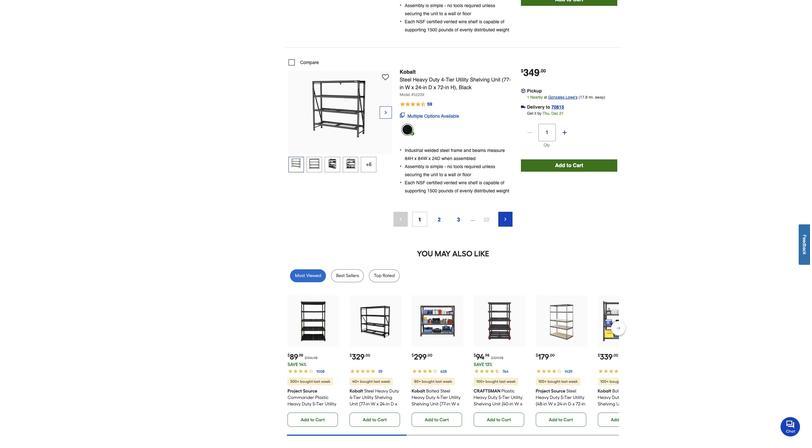 Task type: locate. For each thing, give the bounding box(es) containing it.
24- inside the steel heavy duty 4-tier utility shelving unit (77-in w x 24-in d x 72-in h), black
[[380, 401, 386, 407]]

w inside kobalt steel heavy duty 4-tier utility shelving unit (77- in w x 24-in d x 72-in h), black model # 52239
[[405, 85, 410, 91]]

floor inside • assembly is simple - no tools required unless securing the unit to a wall or floor • each nsf certified vented wire shelf is capable of supporting 1500 pounds of evenly distributed weight
[[462, 11, 471, 16]]

capable inside • assembly is simple - no tools required unless securing the unit to a wall or floor • each nsf certified vented wire shelf is capable of supporting 1500 pounds of evenly distributed weight
[[483, 19, 499, 24]]

2 or from the top
[[457, 172, 461, 177]]

70815
[[551, 104, 564, 110]]

1 required from the top
[[464, 3, 481, 8]]

d inside kobalt steel heavy duty 4-tier utility shelving unit (77- in w x 24-in d x 72-in h), black model # 52239
[[428, 85, 432, 91]]

steel right project source
[[566, 389, 576, 394]]

(48- down the 300+ bought last week
[[316, 408, 323, 413]]

tier down project source
[[564, 395, 572, 401]]

add to cart button
[[521, 159, 618, 172]]

source inside "179" list item
[[551, 389, 565, 394]]

duty down craftsman
[[488, 395, 498, 401]]

0 horizontal spatial .98
[[298, 353, 303, 358]]

2 tools from the top
[[454, 164, 463, 169]]

1 shelf from the top
[[468, 19, 478, 24]]

add inside the 89 list item
[[301, 417, 309, 423]]

kobalt inside 329 list item
[[350, 389, 363, 394]]

distributed
[[474, 27, 495, 32], [474, 188, 495, 194]]

1 horizontal spatial .98
[[484, 353, 489, 358]]

securing
[[405, 11, 422, 16], [405, 172, 422, 177]]

2 assembly from the top
[[405, 164, 424, 169]]

1 vertical spatial each
[[405, 180, 415, 185]]

0 horizontal spatial 4-
[[350, 395, 353, 401]]

or inside • industrial welded steel frame and beams measure 84h x 84w x 24d when assembled • assembly is simple - no tools required unless securing the unit to a wall or floor • each nsf certified vented wire shelf is capable of supporting 1500 pounds of evenly distributed weight
[[457, 172, 461, 177]]

1 vertical spatial capable
[[483, 180, 499, 185]]

2 each from the top
[[405, 180, 415, 185]]

1 vented from the top
[[444, 19, 457, 24]]

4 last from the left
[[499, 379, 506, 384]]

.98 up 14%
[[298, 353, 303, 358]]

it
[[534, 111, 536, 116]]

.00 for 299
[[427, 353, 432, 358]]

source up "gray"
[[551, 389, 565, 394]]

2 add to cart link from the left
[[350, 413, 400, 427]]

2 100+ bought last week from the left
[[538, 379, 578, 384]]

5- up "(40-"
[[499, 395, 502, 401]]

1 vertical spatial 1
[[418, 217, 421, 223]]

0 horizontal spatial 5-
[[313, 401, 316, 407]]

2 pounds from the top
[[439, 188, 453, 194]]

0 horizontal spatial source
[[303, 389, 317, 394]]

duty inside the plastic heavy duty 5-tier utility shelving unit (40-in w x 24-in d x 72-in h), black
[[488, 395, 498, 401]]

1 each from the top
[[405, 19, 415, 24]]

(77- left 349
[[502, 77, 511, 83]]

0 vertical spatial (48-
[[536, 401, 544, 407]]

0 vertical spatial vented
[[444, 19, 457, 24]]

1 vertical spatial nsf
[[416, 180, 425, 185]]

heavy down commander on the bottom of page
[[288, 401, 301, 407]]

last
[[314, 379, 320, 384], [374, 379, 380, 384], [436, 379, 442, 384], [499, 379, 506, 384], [561, 379, 568, 384]]

$ for 329
[[350, 353, 352, 358]]

5-
[[499, 395, 502, 401], [561, 395, 564, 401], [313, 401, 316, 407]]

2 supporting from the top
[[405, 188, 426, 194]]

5 week from the left
[[569, 379, 578, 384]]

0 vertical spatial no
[[447, 3, 452, 8]]

1 simple from the top
[[430, 3, 443, 8]]

steel right bolted
[[440, 389, 450, 394]]

pounds
[[439, 27, 453, 32], [439, 188, 453, 194]]

1 horizontal spatial save
[[474, 362, 484, 368]]

bought inside the 299 list item
[[422, 379, 435, 384]]

5 add to cart link from the left
[[536, 413, 586, 427]]

100+ bought last week up project source
[[538, 379, 578, 384]]

0 vertical spatial supporting
[[405, 27, 426, 32]]

3 add to cart link from the left
[[412, 413, 462, 427]]

pounds inside • assembly is simple - no tools required unless securing the unit to a wall or floor • each nsf certified vented wire shelf is capable of supporting 1500 pounds of evenly distributed weight
[[439, 27, 453, 32]]

0 horizontal spatial (77-
[[359, 401, 366, 407]]

2 nsf from the top
[[416, 180, 425, 185]]

0 vertical spatial or
[[457, 11, 461, 16]]

1 vertical spatial 1500
[[427, 188, 437, 194]]

unit
[[491, 77, 500, 83], [350, 401, 358, 407], [430, 401, 439, 407], [492, 401, 501, 407], [306, 408, 315, 413]]

steel down 40+ bought last week
[[364, 389, 374, 394]]

bought right 40+
[[360, 379, 373, 384]]

1 horizontal spatial (48-
[[536, 401, 544, 407]]

5- inside project source commander plastic heavy duty 5-tier utility shelving unit (48-in w x 20-in d x 72-in h), black
[[313, 401, 316, 407]]

week for 179
[[569, 379, 578, 384]]

w inside the plastic heavy duty 5-tier utility shelving unit (40-in w x 24-in d x 72-in h), black
[[514, 401, 519, 407]]

last up bolted
[[436, 379, 442, 384]]

project inside project source commander plastic heavy duty 5-tier utility shelving unit (48-in w x 20-in d x 72-in h), black
[[288, 389, 302, 394]]

0 vertical spatial capable
[[483, 19, 499, 24]]

0 horizontal spatial plastic
[[315, 395, 329, 401]]

- inside • assembly is simple - no tools required unless securing the unit to a wall or floor • each nsf certified vented wire shelf is capable of supporting 1500 pounds of evenly distributed weight
[[444, 3, 446, 8]]

1 horizontal spatial source
[[551, 389, 565, 394]]

$ inside $ 89 .98 $104.98 save 14%
[[288, 353, 290, 358]]

a
[[444, 11, 447, 16], [444, 172, 447, 177], [802, 247, 807, 250]]

kobalt link
[[598, 389, 647, 413]]

required
[[464, 3, 481, 8], [464, 164, 481, 169]]

339 list item
[[598, 295, 649, 427]]

179
[[538, 352, 549, 362]]

2 unless from the top
[[482, 164, 495, 169]]

chat invite button image
[[781, 417, 800, 437]]

h), down the 80+ bought last week on the right bottom of page
[[441, 408, 447, 413]]

1 source from the left
[[303, 389, 317, 394]]

wire
[[459, 19, 467, 24], [459, 180, 467, 185]]

project for project source
[[536, 389, 550, 394]]

duty down commander on the bottom of page
[[302, 401, 311, 407]]

1 certified from the top
[[427, 19, 442, 24]]

1 vertical spatial wire
[[459, 180, 467, 185]]

save inside the $ 94 .98 $109.98 save 13%
[[474, 362, 484, 368]]

1 e from the top
[[802, 237, 807, 240]]

0 vertical spatial securing
[[405, 11, 422, 16]]

1 horizontal spatial 100+
[[538, 379, 547, 384]]

100+ inside 94 list item
[[476, 379, 485, 384]]

.00 inside $ 179 .00
[[549, 353, 555, 358]]

.98 for 94
[[484, 353, 489, 358]]

w inside the steel heavy duty 4-tier utility shelving unit (77-in w x 24-in d x 72-in h), black
[[371, 401, 375, 407]]

(48- up "gray"
[[536, 401, 544, 407]]

1 vertical spatial shelf
[[468, 180, 478, 185]]

tier inside the plastic heavy duty 5-tier utility shelving unit (40-in w x 24-in d x 72-in h), black
[[502, 395, 510, 401]]

save inside $ 89 .98 $104.98 save 14%
[[288, 362, 298, 368]]

1 pounds from the top
[[439, 27, 453, 32]]

project up "gray"
[[536, 389, 550, 394]]

1 horizontal spatial 1
[[527, 95, 529, 100]]

4- up 59 button
[[441, 77, 446, 83]]

industrial
[[405, 148, 423, 153]]

top
[[374, 273, 382, 279]]

project source
[[536, 389, 565, 394]]

source inside project source commander plastic heavy duty 5-tier utility shelving unit (48-in w x 20-in d x 72-in h), black
[[303, 389, 317, 394]]

cart inside button
[[573, 163, 583, 168]]

tier up "(40-"
[[502, 395, 510, 401]]

1 left nearby
[[527, 95, 529, 100]]

4- for kobalt
[[441, 77, 446, 83]]

1 vertical spatial plastic
[[315, 395, 329, 401]]

2 wire from the top
[[459, 180, 467, 185]]

gallery item 0 image
[[305, 74, 376, 145]]

1 right arrow left image
[[418, 217, 421, 223]]

1 vertical spatial securing
[[405, 172, 422, 177]]

.00 for 329
[[365, 353, 370, 358]]

0 vertical spatial 1
[[527, 95, 529, 100]]

2 1500 from the top
[[427, 188, 437, 194]]

shelving
[[470, 77, 490, 83], [375, 395, 392, 401], [412, 401, 429, 407], [474, 401, 491, 407], [288, 408, 305, 413]]

unit inside • assembly is simple - no tools required unless securing the unit to a wall or floor • each nsf certified vented wire shelf is capable of supporting 1500 pounds of evenly distributed weight
[[431, 11, 438, 16]]

1 nsf from the top
[[416, 19, 425, 24]]

actual price $349.00 element
[[521, 67, 546, 78]]

unit
[[431, 11, 438, 16], [431, 172, 438, 177]]

2 last from the left
[[374, 379, 380, 384]]

last up craftsman
[[499, 379, 506, 384]]

1 last from the left
[[314, 379, 320, 384]]

plastic down the 300+ bought last week
[[315, 395, 329, 401]]

$ inside $ 299 .00
[[412, 353, 414, 358]]

1 vertical spatial floor
[[462, 172, 471, 177]]

2 weight from the top
[[496, 188, 509, 194]]

h), right '20-'
[[317, 414, 323, 420]]

week for 329
[[381, 379, 390, 384]]

0 vertical spatial unit
[[431, 11, 438, 16]]

(77- down the 80+ bought last week on the right bottom of page
[[440, 401, 447, 407]]

add to cart link for save 13%
[[474, 413, 524, 427]]

72- inside kobalt steel heavy duty 4-tier utility shelving unit (77- in w x 24-in d x 72-in h), black model # 52239
[[438, 85, 445, 91]]

heavy up '52239'
[[413, 77, 428, 83]]

$ 329 .00
[[350, 352, 370, 362]]

heavy down 40+ bought last week
[[375, 389, 388, 394]]

project for project source commander plastic heavy duty 5-tier utility shelving unit (48-in w x 20-in d x 72-in h), black
[[288, 389, 302, 394]]

(48-
[[536, 401, 544, 407], [316, 408, 323, 413]]

last up project source
[[561, 379, 568, 384]]

project
[[288, 389, 302, 394], [536, 389, 550, 394]]

week for save 14%
[[321, 379, 330, 384]]

1 or from the top
[[457, 11, 461, 16]]

1 thumbnail image from the left
[[290, 158, 302, 170]]

2 required from the top
[[464, 164, 481, 169]]

arrow left image
[[398, 217, 403, 222]]

to inside 94 list item
[[496, 417, 501, 423]]

1500 inside • assembly is simple - no tools required unless securing the unit to a wall or floor • each nsf certified vented wire shelf is capable of supporting 1500 pounds of evenly distributed weight
[[427, 27, 437, 32]]

-
[[444, 3, 446, 8], [444, 164, 446, 169]]

2 wall from the top
[[448, 172, 456, 177]]

0 vertical spatial -
[[444, 3, 446, 8]]

week up bolted steel heavy duty 4-tier utility shelving unit (77-in w x 24-in d x 72-in h), black
[[443, 379, 452, 384]]

add to cart link inside 329 list item
[[350, 413, 400, 427]]

add to cart for 299
[[425, 417, 449, 423]]

100+ inside "179" list item
[[538, 379, 547, 384]]

0 vertical spatial wall
[[448, 11, 456, 16]]

gonzales lowe's button
[[548, 94, 578, 101]]

add to cart link for save 14%
[[288, 413, 338, 427]]

project up commander on the bottom of page
[[288, 389, 302, 394]]

1 vertical spatial assembly
[[405, 164, 424, 169]]

is
[[426, 3, 429, 8], [479, 19, 482, 24], [426, 164, 429, 169], [479, 180, 482, 185]]

utility inside bolted steel heavy duty 4-tier utility shelving unit (77-in w x 24-in d x 72-in h), black
[[449, 395, 461, 401]]

save down 89
[[288, 362, 298, 368]]

assembly
[[405, 3, 424, 8], [405, 164, 424, 169]]

1 wall from the top
[[448, 11, 456, 16]]

2 floor from the top
[[462, 172, 471, 177]]

2 100+ from the left
[[538, 379, 547, 384]]

heavy down project source
[[536, 395, 549, 401]]

duty down project source
[[550, 395, 560, 401]]

1 week from the left
[[321, 379, 330, 384]]

$ 89 .98 $104.98 save 14%
[[288, 352, 318, 368]]

duty up 59 at the right top of the page
[[429, 77, 440, 83]]

4 • from the top
[[400, 164, 401, 170]]

100+ bought last week inside 94 list item
[[476, 379, 516, 384]]

4 week from the left
[[507, 379, 516, 384]]

0 vertical spatial floor
[[462, 11, 471, 16]]

1 the from the top
[[423, 11, 430, 16]]

$ inside $ 329 .00
[[350, 353, 352, 358]]

by
[[537, 111, 542, 116]]

1 securing from the top
[[405, 11, 422, 16]]

add for save 14%
[[301, 417, 309, 423]]

qty.
[[544, 143, 551, 147]]

1 evenly from the top
[[460, 27, 473, 32]]

3 week from the left
[[443, 379, 452, 384]]

bought inside "179" list item
[[548, 379, 560, 384]]

bought for 179
[[548, 379, 560, 384]]

utility
[[456, 77, 469, 83], [362, 395, 374, 401], [449, 395, 461, 401], [511, 395, 522, 401], [573, 395, 585, 401], [325, 401, 336, 407]]

2 evenly from the top
[[460, 188, 473, 194]]

2 source from the left
[[551, 389, 565, 394]]

24- down the 80+ at the bottom right
[[412, 408, 418, 413]]

1 vertical spatial a
[[444, 172, 447, 177]]

heavy down craftsman
[[474, 395, 487, 401]]

2 the from the top
[[423, 172, 430, 177]]

1 vertical spatial simple
[[430, 164, 443, 169]]

(77- down 40+
[[359, 401, 366, 407]]

tier down the 80+ bought last week on the right bottom of page
[[440, 395, 448, 401]]

4 bought from the left
[[486, 379, 498, 384]]

(77- for kobalt
[[502, 77, 511, 83]]

.98
[[298, 353, 303, 358], [484, 353, 489, 358]]

e up d
[[802, 237, 807, 240]]

b
[[802, 245, 807, 247]]

2 week from the left
[[381, 379, 390, 384]]

add to cart inside 329 list item
[[363, 417, 387, 423]]

add to cart link inside 94 list item
[[474, 413, 524, 427]]

tier down the 300+ bought last week
[[316, 401, 324, 407]]

14%
[[299, 362, 307, 368]]

unless inside • industrial welded steel frame and beams measure 84h x 84w x 24d when assembled • assembly is simple - no tools required unless securing the unit to a wall or floor • each nsf certified vented wire shelf is capable of supporting 1500 pounds of evenly distributed weight
[[482, 164, 495, 169]]

0 vertical spatial wire
[[459, 19, 467, 24]]

24- inside steel heavy duty 5-tier utility (48-in w x 24-in d x 72-in h), gray
[[557, 401, 564, 407]]

heavy down the 80+ at the bottom right
[[412, 395, 425, 401]]

duty down bolted
[[426, 395, 436, 401]]

1 horizontal spatial (77-
[[440, 401, 447, 407]]

0 vertical spatial nsf
[[416, 19, 425, 24]]

compare
[[300, 60, 319, 65]]

1 100+ bought last week from the left
[[476, 379, 516, 384]]

24- down project source
[[557, 401, 564, 407]]

2 horizontal spatial (77-
[[502, 77, 511, 83]]

0 vertical spatial each
[[405, 19, 415, 24]]

e
[[802, 237, 807, 240], [802, 240, 807, 242]]

2 bought from the left
[[360, 379, 373, 384]]

0 vertical spatial shelf
[[468, 19, 478, 24]]

0 vertical spatial tools
[[454, 3, 463, 8]]

0 vertical spatial certified
[[427, 19, 442, 24]]

1
[[527, 95, 529, 100], [418, 217, 421, 223]]

1 add to cart link from the left
[[288, 413, 338, 427]]

0 vertical spatial a
[[444, 11, 447, 16]]

179 list item
[[536, 295, 587, 427]]

floor inside • industrial welded steel frame and beams measure 84h x 84w x 24d when assembled • assembly is simple - no tools required unless securing the unit to a wall or floor • each nsf certified vented wire shelf is capable of supporting 1500 pounds of evenly distributed weight
[[462, 172, 471, 177]]

1 vertical spatial distributed
[[474, 188, 495, 194]]

59 button
[[400, 101, 513, 108]]

4- inside kobalt steel heavy duty 4-tier utility shelving unit (77- in w x 24-in d x 72-in h), black model # 52239
[[441, 77, 446, 83]]

1 wire from the top
[[459, 19, 467, 24]]

1 horizontal spatial 5-
[[499, 395, 502, 401]]

1 unless from the top
[[482, 3, 495, 8]]

3 last from the left
[[436, 379, 442, 384]]

kobalt
[[400, 69, 416, 75], [350, 389, 363, 394], [412, 389, 425, 394], [598, 389, 611, 394]]

kobalt for 299
[[412, 389, 425, 394]]

away)
[[595, 95, 605, 100]]

2 horizontal spatial 4-
[[441, 77, 446, 83]]

bought up project source
[[548, 379, 560, 384]]

2 .98 from the left
[[484, 353, 489, 358]]

1 .98 from the left
[[298, 353, 303, 358]]

100+ bought last week
[[476, 379, 516, 384], [538, 379, 578, 384]]

24- down 40+ bought last week
[[380, 401, 386, 407]]

add to cart inside "179" list item
[[549, 417, 573, 423]]

0 horizontal spatial 100+ bought last week
[[476, 379, 516, 384]]

duty inside bolted steel heavy duty 4-tier utility shelving unit (77-in w x 24-in d x 72-in h), black
[[426, 395, 436, 401]]

0 horizontal spatial 1
[[418, 217, 421, 223]]

1 no from the top
[[447, 3, 452, 8]]

0 horizontal spatial 100+
[[476, 379, 485, 384]]

2 save from the left
[[474, 362, 484, 368]]

1 vertical spatial no
[[447, 164, 452, 169]]

100+ up project source
[[538, 379, 547, 384]]

0 vertical spatial 1500
[[427, 27, 437, 32]]

multiple options available link
[[400, 113, 459, 119]]

5- inside the plastic heavy duty 5-tier utility shelving unit (40-in w x 24-in d x 72-in h), black
[[499, 395, 502, 401]]

(77- inside bolted steel heavy duty 4-tier utility shelving unit (77-in w x 24-in d x 72-in h), black
[[440, 401, 447, 407]]

1 assembly from the top
[[405, 3, 424, 8]]

0 vertical spatial required
[[464, 3, 481, 8]]

0 vertical spatial evenly
[[460, 27, 473, 32]]

bought inside the 89 list item
[[300, 379, 313, 384]]

100+ bought last week up craftsman
[[476, 379, 516, 384]]

0 vertical spatial the
[[423, 11, 430, 16]]

4- down bolted
[[437, 395, 440, 401]]

4 add to cart link from the left
[[474, 413, 524, 427]]

shelf
[[468, 19, 478, 24], [468, 180, 478, 185]]

week inside 329 list item
[[381, 379, 390, 384]]

2 vented from the top
[[444, 180, 457, 185]]

vented
[[444, 19, 457, 24], [444, 180, 457, 185]]

steel inside kobalt steel heavy duty 4-tier utility shelving unit (77- in w x 24-in d x 72-in h), black model # 52239
[[400, 77, 411, 83]]

d inside the plastic heavy duty 5-tier utility shelving unit (40-in w x 24-in d x 72-in h), black
[[485, 408, 488, 413]]

1 tools from the top
[[454, 3, 463, 8]]

model
[[400, 92, 410, 97]]

299 list item
[[412, 295, 463, 427]]

2 no from the top
[[447, 164, 452, 169]]

0 vertical spatial distributed
[[474, 27, 495, 32]]

2 horizontal spatial 5-
[[561, 395, 564, 401]]

supporting inside • industrial welded steel frame and beams measure 84h x 84w x 24d when assembled • assembly is simple - no tools required unless securing the unit to a wall or floor • each nsf certified vented wire shelf is capable of supporting 1500 pounds of evenly distributed weight
[[405, 188, 426, 194]]

last up the steel heavy duty 4-tier utility shelving unit (77-in w x 24-in d x 72-in h), black at the left
[[374, 379, 380, 384]]

steel heavy duty 5-tier utility (48-in w x 24-in d x 72-in h), gray
[[536, 389, 585, 413]]

shelf inside • assembly is simple - no tools required unless securing the unit to a wall or floor • each nsf certified vented wire shelf is capable of supporting 1500 pounds of evenly distributed weight
[[468, 19, 478, 24]]

13%
[[485, 362, 492, 368]]

•
[[400, 3, 401, 8], [400, 19, 401, 25], [400, 148, 401, 153], [400, 164, 401, 170], [400, 180, 401, 186]]

bolted
[[426, 389, 439, 394]]

5- inside steel heavy duty 5-tier utility (48-in w x 24-in d x 72-in h), gray
[[561, 395, 564, 401]]

weight
[[496, 27, 509, 32], [496, 188, 509, 194]]

100+ up craftsman
[[476, 379, 485, 384]]

add for 179
[[549, 417, 557, 423]]

kobalt inside the 299 list item
[[412, 389, 425, 394]]

100+ bought last week for save 13%
[[476, 379, 516, 384]]

e up b
[[802, 240, 807, 242]]

unit inside kobalt steel heavy duty 4-tier utility shelving unit (77- in w x 24-in d x 72-in h), black model # 52239
[[491, 77, 500, 83]]

$ 339 .00
[[598, 352, 618, 362]]

tier up 59 button
[[446, 77, 454, 83]]

1 horizontal spatial project
[[536, 389, 550, 394]]

$ inside $ 179 .00
[[536, 353, 538, 358]]

1 vertical spatial (48-
[[316, 408, 323, 413]]

2 capable from the top
[[483, 180, 499, 185]]

1 supporting from the top
[[405, 27, 426, 32]]

.00 inside $ 329 .00
[[365, 353, 370, 358]]

1 for 1 nearby at gonzales lowe's (17.8 mi. away)
[[527, 95, 529, 100]]

heavy
[[413, 77, 428, 83], [375, 389, 388, 394], [412, 395, 425, 401], [474, 395, 487, 401], [536, 395, 549, 401], [288, 401, 301, 407]]

last inside the 89 list item
[[314, 379, 320, 384]]

last inside 329 list item
[[374, 379, 380, 384]]

unless
[[482, 3, 495, 8], [482, 164, 495, 169]]

tier inside steel heavy duty 5-tier utility (48-in w x 24-in d x 72-in h), gray
[[564, 395, 572, 401]]

329 list item
[[350, 295, 401, 427]]

2 - from the top
[[444, 164, 446, 169]]

save down the 94
[[474, 362, 484, 368]]

add for 299
[[425, 417, 433, 423]]

steel up "model"
[[400, 77, 411, 83]]

1 horizontal spatial 4-
[[437, 395, 440, 401]]

plastic inside project source commander plastic heavy duty 5-tier utility shelving unit (48-in w x 20-in d x 72-in h), black
[[315, 395, 329, 401]]

0 vertical spatial assembly
[[405, 3, 424, 8]]

kobalt inside 339 list item
[[598, 389, 611, 394]]

1 1500 from the top
[[427, 27, 437, 32]]

h), left "gray"
[[536, 408, 541, 413]]

cart inside the 89 list item
[[315, 417, 325, 423]]

1 vertical spatial vented
[[444, 180, 457, 185]]

h), inside the steel heavy duty 4-tier utility shelving unit (77-in w x 24-in d x 72-in h), black
[[360, 408, 366, 413]]

plastic up "(40-"
[[501, 389, 515, 394]]

add to cart inside 94 list item
[[487, 417, 511, 423]]

h), up 59 button
[[451, 85, 457, 91]]

1 vertical spatial supporting
[[405, 188, 426, 194]]

1 vertical spatial unless
[[482, 164, 495, 169]]

1 horizontal spatial 100+ bought last week
[[538, 379, 578, 384]]

1 vertical spatial -
[[444, 164, 446, 169]]

$ for 339
[[598, 353, 600, 358]]

securing inside • industrial welded steel frame and beams measure 84h x 84w x 24d when assembled • assembly is simple - no tools required unless securing the unit to a wall or floor • each nsf certified vented wire shelf is capable of supporting 1500 pounds of evenly distributed weight
[[405, 172, 422, 177]]

1 save from the left
[[288, 362, 298, 368]]

100+ bought last week inside "179" list item
[[538, 379, 578, 384]]

5013237645 element
[[289, 59, 319, 66]]

required inside • industrial welded steel frame and beams measure 84h x 84w x 24d when assembled • assembly is simple - no tools required unless securing the unit to a wall or floor • each nsf certified vented wire shelf is capable of supporting 1500 pounds of evenly distributed weight
[[464, 164, 481, 169]]

1 unit from the top
[[431, 11, 438, 16]]

add inside "179" list item
[[549, 417, 557, 423]]

94 list item
[[474, 295, 525, 427]]

0 vertical spatial plastic
[[501, 389, 515, 394]]

a inside f e e d b a c k button
[[802, 247, 807, 250]]

1 - from the top
[[444, 3, 446, 8]]

4.5 stars image
[[400, 101, 433, 108]]

(48- inside project source commander plastic heavy duty 5-tier utility shelving unit (48-in w x 20-in d x 72-in h), black
[[316, 408, 323, 413]]

0 horizontal spatial save
[[288, 362, 298, 368]]

supporting inside • assembly is simple - no tools required unless securing the unit to a wall or floor • each nsf certified vented wire shelf is capable of supporting 1500 pounds of evenly distributed weight
[[405, 27, 426, 32]]

.00
[[540, 68, 546, 73], [365, 353, 370, 358], [427, 353, 432, 358], [549, 353, 555, 358], [613, 353, 618, 358]]

Stepper number input field with increment and decrement buttons number field
[[538, 124, 556, 141]]

cart for save 13%
[[502, 417, 511, 423]]

2 shelf from the top
[[468, 180, 478, 185]]

5 last from the left
[[561, 379, 568, 384]]

cart for save 14%
[[315, 417, 325, 423]]

4- down 40+
[[350, 395, 353, 401]]

bought up bolted
[[422, 379, 435, 384]]

capable
[[483, 19, 499, 24], [483, 180, 499, 185]]

24-
[[415, 85, 423, 91], [380, 401, 386, 407], [557, 401, 564, 407], [412, 408, 418, 413], [474, 408, 480, 413]]

5 bought from the left
[[548, 379, 560, 384]]

1 vertical spatial the
[[423, 172, 430, 177]]

1 weight from the top
[[496, 27, 509, 32]]

add to cart link for 299
[[412, 413, 462, 427]]

3 bought from the left
[[422, 379, 435, 384]]

1 100+ from the left
[[476, 379, 485, 384]]

.00 for 339
[[613, 353, 618, 358]]

bought for save 14%
[[300, 379, 313, 384]]

0 horizontal spatial (48-
[[316, 408, 323, 413]]

in
[[400, 85, 404, 91], [423, 85, 427, 91], [445, 85, 449, 91], [366, 401, 370, 407], [386, 401, 390, 407], [447, 401, 450, 407], [510, 401, 513, 407], [544, 401, 547, 407], [564, 401, 567, 407], [582, 401, 585, 407], [323, 408, 327, 413], [356, 408, 359, 413], [418, 408, 422, 413], [436, 408, 440, 413], [480, 408, 484, 413], [498, 408, 502, 413], [294, 414, 298, 420], [312, 414, 316, 420]]

bought for 299
[[422, 379, 435, 384]]

1 distributed from the top
[[474, 27, 495, 32]]

2 unit from the top
[[431, 172, 438, 177]]

(77- inside kobalt steel heavy duty 4-tier utility shelving unit (77- in w x 24-in d x 72-in h), black model # 52239
[[502, 77, 511, 83]]

1 floor from the top
[[462, 11, 471, 16]]

bought up craftsman
[[486, 379, 498, 384]]

24- up '52239'
[[415, 85, 423, 91]]

1 vertical spatial tools
[[454, 164, 463, 169]]

cart inside 94 list item
[[502, 417, 511, 423]]

1 horizontal spatial plastic
[[501, 389, 515, 394]]

0 horizontal spatial project
[[288, 389, 302, 394]]

.98 up 13%
[[484, 353, 489, 358]]

last right 300+ on the bottom left
[[314, 379, 320, 384]]

0 vertical spatial simple
[[430, 3, 443, 8]]

cart inside the 299 list item
[[439, 417, 449, 423]]

save for 94
[[474, 362, 484, 368]]

2 project from the left
[[536, 389, 550, 394]]

source down the 300+ bought last week
[[303, 389, 317, 394]]

5- for 179
[[561, 395, 564, 401]]

add to cart inside the 299 list item
[[425, 417, 449, 423]]

(77-
[[502, 77, 511, 83], [359, 401, 366, 407], [440, 401, 447, 407]]

last for 179
[[561, 379, 568, 384]]

1 project from the left
[[288, 389, 302, 394]]

5- down project source
[[561, 395, 564, 401]]

h), down 40+ bought last week
[[360, 408, 366, 413]]

pickup image
[[521, 89, 525, 93]]

source for project source commander plastic heavy duty 5-tier utility shelving unit (48-in w x 20-in d x 72-in h), black
[[303, 389, 317, 394]]

1 vertical spatial pounds
[[439, 188, 453, 194]]

week up steel heavy duty 5-tier utility (48-in w x 24-in d x 72-in h), gray
[[569, 379, 578, 384]]

last inside the 299 list item
[[436, 379, 442, 384]]

24- down craftsman
[[474, 408, 480, 413]]

duty down 40+ bought last week
[[389, 389, 399, 394]]

$
[[521, 68, 523, 73], [288, 353, 290, 358], [350, 353, 352, 358], [412, 353, 414, 358], [474, 353, 476, 358], [536, 353, 538, 358], [598, 353, 600, 358]]

bought right 300+ on the bottom left
[[300, 379, 313, 384]]

last inside 94 list item
[[499, 379, 506, 384]]

week up "(40-"
[[507, 379, 516, 384]]

week up the steel heavy duty 4-tier utility shelving unit (77-in w x 24-in d x 72-in h), black at the left
[[381, 379, 390, 384]]

1 capable from the top
[[483, 19, 499, 24]]

2 vertical spatial a
[[802, 247, 807, 250]]

measure
[[487, 148, 505, 153]]

1 vertical spatial certified
[[427, 180, 442, 185]]

steel
[[400, 77, 411, 83], [364, 389, 374, 394], [440, 389, 450, 394], [566, 389, 576, 394]]

1 vertical spatial evenly
[[460, 188, 473, 194]]

tier down 40+
[[353, 395, 361, 401]]

1 vertical spatial unit
[[431, 172, 438, 177]]

1 bought from the left
[[300, 379, 313, 384]]

2 certified from the top
[[427, 180, 442, 185]]

0 vertical spatial unless
[[482, 3, 495, 8]]

1 vertical spatial wall
[[448, 172, 456, 177]]

1 vertical spatial required
[[464, 164, 481, 169]]

week up project source commander plastic heavy duty 5-tier utility shelving unit (48-in w x 20-in d x 72-in h), black
[[321, 379, 330, 384]]

2 securing from the top
[[405, 172, 422, 177]]

wall
[[448, 11, 456, 16], [448, 172, 456, 177]]

evenly
[[460, 27, 473, 32], [460, 188, 473, 194]]

black inside project source commander plastic heavy duty 5-tier utility shelving unit (48-in w x 20-in d x 72-in h), black
[[324, 414, 335, 420]]

cart
[[573, 163, 583, 168], [315, 417, 325, 423], [377, 417, 387, 423], [439, 417, 449, 423], [502, 417, 511, 423], [564, 417, 573, 423]]

5- down commander on the bottom of page
[[313, 401, 316, 407]]

$ for 299
[[412, 353, 414, 358]]

0 vertical spatial pounds
[[439, 27, 453, 32]]

2 simple from the top
[[430, 164, 443, 169]]

2 distributed from the top
[[474, 188, 495, 194]]

thumbnail image
[[290, 158, 302, 170], [308, 158, 321, 170], [326, 158, 339, 170], [345, 158, 357, 170]]

h), down "(40-"
[[503, 408, 509, 413]]

5 • from the top
[[400, 180, 401, 186]]

1 vertical spatial weight
[[496, 188, 509, 194]]

0 vertical spatial weight
[[496, 27, 509, 32]]

assembly inside • assembly is simple - no tools required unless securing the unit to a wall or floor • each nsf certified vented wire shelf is capable of supporting 1500 pounds of evenly distributed weight
[[405, 3, 424, 8]]

1 vertical spatial or
[[457, 172, 461, 177]]

3 thumbnail image from the left
[[326, 158, 339, 170]]

21
[[559, 111, 564, 116]]



Task type: vqa. For each thing, say whether or not it's contained in the screenshot.


Task type: describe. For each thing, give the bounding box(es) containing it.
source for project source
[[551, 389, 565, 394]]

94
[[476, 352, 484, 362]]

craftsman
[[474, 389, 500, 394]]

299
[[414, 352, 427, 362]]

20-
[[288, 414, 294, 420]]

kobalt for 339
[[598, 389, 611, 394]]

wire inside • industrial welded steel frame and beams measure 84h x 84w x 24d when assembled • assembly is simple - no tools required unless securing the unit to a wall or floor • each nsf certified vented wire shelf is capable of supporting 1500 pounds of evenly distributed weight
[[459, 180, 467, 185]]

80+ bought last week
[[414, 379, 452, 384]]

black inside the steel heavy duty 4-tier utility shelving unit (77-in w x 24-in d x 72-in h), black
[[367, 408, 378, 413]]

plus image
[[561, 129, 568, 136]]

add to cart for 179
[[549, 417, 573, 423]]

(77- for bolted
[[440, 401, 447, 407]]

24d
[[432, 156, 440, 161]]

gray
[[542, 408, 553, 413]]

to inside the 89 list item
[[310, 417, 314, 423]]

unit inside bolted steel heavy duty 4-tier utility shelving unit (77-in w x 24-in d x 72-in h), black
[[430, 401, 439, 407]]

h), inside kobalt steel heavy duty 4-tier utility shelving unit (77- in w x 24-in d x 72-in h), black model # 52239
[[451, 85, 457, 91]]

$ for 89
[[288, 353, 290, 358]]

top rated
[[374, 273, 395, 279]]

$ for 349
[[521, 68, 523, 73]]

- inside • industrial welded steel frame and beams measure 84h x 84w x 24d when assembled • assembly is simple - no tools required unless securing the unit to a wall or floor • each nsf certified vented wire shelf is capable of supporting 1500 pounds of evenly distributed weight
[[444, 164, 446, 169]]

vented inside • assembly is simple - no tools required unless securing the unit to a wall or floor • each nsf certified vented wire shelf is capable of supporting 1500 pounds of evenly distributed weight
[[444, 19, 457, 24]]

cart for 329
[[377, 417, 387, 423]]

week for 299
[[443, 379, 452, 384]]

nsf inside • industrial welded steel frame and beams measure 84h x 84w x 24d when assembled • assembly is simple - no tools required unless securing the unit to a wall or floor • each nsf certified vented wire shelf is capable of supporting 1500 pounds of evenly distributed weight
[[416, 180, 425, 185]]

349
[[523, 67, 540, 78]]

$ 349 .00
[[521, 67, 546, 78]]

bought for save 13%
[[486, 379, 498, 384]]

nsf inside • assembly is simple - no tools required unless securing the unit to a wall or floor • each nsf certified vented wire shelf is capable of supporting 1500 pounds of evenly distributed weight
[[416, 19, 425, 24]]

$109.98
[[491, 356, 503, 360]]

distributed inside • industrial welded steel frame and beams measure 84h x 84w x 24d when assembled • assembly is simple - no tools required unless securing the unit to a wall or floor • each nsf certified vented wire shelf is capable of supporting 1500 pounds of evenly distributed weight
[[474, 188, 495, 194]]

heart outline image
[[382, 74, 389, 81]]

most
[[295, 273, 305, 279]]

no inside • assembly is simple - no tools required unless securing the unit to a wall or floor • each nsf certified vented wire shelf is capable of supporting 1500 pounds of evenly distributed weight
[[447, 3, 452, 8]]

kobalt steel heavy duty 4-tier utility shelving unit (77- in w x 24-in d x 72-in h), black model # 52239
[[400, 69, 511, 97]]

add to cart link for 329
[[350, 413, 400, 427]]

#
[[411, 92, 413, 97]]

22
[[484, 217, 489, 223]]

unless inside • assembly is simple - no tools required unless securing the unit to a wall or floor • each nsf certified vented wire shelf is capable of supporting 1500 pounds of evenly distributed weight
[[482, 3, 495, 8]]

5- for save 13%
[[499, 395, 502, 401]]

4- for bolted
[[437, 395, 440, 401]]

chevron right image
[[383, 109, 388, 116]]

(40-
[[502, 401, 510, 407]]

and
[[464, 148, 471, 153]]

3 link
[[451, 212, 466, 227]]

get it by thu, dec 21
[[527, 111, 564, 116]]

utility inside the plastic heavy duty 5-tier utility shelving unit (40-in w x 24-in d x 72-in h), black
[[511, 395, 522, 401]]

tier inside bolted steel heavy duty 4-tier utility shelving unit (77-in w x 24-in d x 72-in h), black
[[440, 395, 448, 401]]

black image
[[401, 124, 414, 136]]

duty inside project source commander plastic heavy duty 5-tier utility shelving unit (48-in w x 20-in d x 72-in h), black
[[302, 401, 311, 407]]

black inside the plastic heavy duty 5-tier utility shelving unit (40-in w x 24-in d x 72-in h), black
[[510, 408, 521, 413]]

steel inside the steel heavy duty 4-tier utility shelving unit (77-in w x 24-in d x 72-in h), black
[[364, 389, 374, 394]]

add to cart for 329
[[363, 417, 387, 423]]

to inside • industrial welded steel frame and beams measure 84h x 84w x 24d when assembled • assembly is simple - no tools required unless securing the unit to a wall or floor • each nsf certified vented wire shelf is capable of supporting 1500 pounds of evenly distributed weight
[[439, 172, 443, 177]]

72- inside bolted steel heavy duty 4-tier utility shelving unit (77-in w x 24-in d x 72-in h), black
[[430, 408, 436, 413]]

arrow right image
[[503, 217, 508, 222]]

utility inside project source commander plastic heavy duty 5-tier utility shelving unit (48-in w x 20-in d x 72-in h), black
[[325, 401, 336, 407]]

thu,
[[543, 111, 550, 116]]

d inside bolted steel heavy duty 4-tier utility shelving unit (77-in w x 24-in d x 72-in h), black
[[423, 408, 426, 413]]

89 list item
[[288, 295, 339, 427]]

22 link
[[479, 212, 494, 227]]

assembly inside • industrial welded steel frame and beams measure 84h x 84w x 24d when assembled • assembly is simple - no tools required unless securing the unit to a wall or floor • each nsf certified vented wire shelf is capable of supporting 1500 pounds of evenly distributed weight
[[405, 164, 424, 169]]

100+ for save 13%
[[476, 379, 485, 384]]

add inside button
[[555, 163, 565, 168]]

securing inside • assembly is simple - no tools required unless securing the unit to a wall or floor • each nsf certified vented wire shelf is capable of supporting 1500 pounds of evenly distributed weight
[[405, 11, 422, 16]]

duty inside kobalt steel heavy duty 4-tier utility shelving unit (77- in w x 24-in d x 72-in h), black model # 52239
[[429, 77, 440, 83]]

f e e d b a c k button
[[799, 224, 810, 265]]

84w
[[418, 156, 427, 161]]

24- inside bolted steel heavy duty 4-tier utility shelving unit (77-in w x 24-in d x 72-in h), black
[[412, 408, 418, 413]]

pickup
[[527, 88, 542, 93]]

kobalt bolted steel heavy duty 4-tier utility shelving unit (77-in w x 24-in d x 72-in h), black image
[[417, 301, 458, 342]]

rated
[[383, 273, 395, 279]]

gonzales
[[548, 95, 565, 100]]

kobalt bolted steel heavy duty 4-tier utility shelving unit (84-in w x 24-in d x 84-in h), black image
[[603, 301, 644, 342]]

1 for 1
[[418, 217, 421, 223]]

kobalt inside kobalt steel heavy duty 4-tier utility shelving unit (77- in w x 24-in d x 72-in h), black model # 52239
[[400, 69, 416, 75]]

vented inside • industrial welded steel frame and beams measure 84h x 84w x 24d when assembled • assembly is simple - no tools required unless securing the unit to a wall or floor • each nsf certified vented wire shelf is capable of supporting 1500 pounds of evenly distributed weight
[[444, 180, 457, 185]]

add to cart for save 13%
[[487, 417, 511, 423]]

to inside • assembly is simple - no tools required unless securing the unit to a wall or floor • each nsf certified vented wire shelf is capable of supporting 1500 pounds of evenly distributed weight
[[439, 11, 443, 16]]

.98 for 89
[[298, 353, 303, 358]]

heavy inside the steel heavy duty 4-tier utility shelving unit (77-in w x 24-in d x 72-in h), black
[[375, 389, 388, 394]]

certified inside • industrial welded steel frame and beams measure 84h x 84w x 24d when assembled • assembly is simple - no tools required unless securing the unit to a wall or floor • each nsf certified vented wire shelf is capable of supporting 1500 pounds of evenly distributed weight
[[427, 180, 442, 185]]

(48- inside steel heavy duty 5-tier utility (48-in w x 24-in d x 72-in h), gray
[[536, 401, 544, 407]]

to inside the 299 list item
[[434, 417, 438, 423]]

last for save 13%
[[499, 379, 506, 384]]

you
[[417, 249, 433, 259]]

d inside project source commander plastic heavy duty 5-tier utility shelving unit (48-in w x 20-in d x 72-in h), black
[[299, 414, 302, 420]]

steel
[[440, 148, 450, 153]]

week for save 13%
[[507, 379, 516, 384]]

last for 329
[[374, 379, 380, 384]]

2 • from the top
[[400, 19, 401, 25]]

shelf inside • industrial welded steel frame and beams measure 84h x 84w x 24d when assembled • assembly is simple - no tools required unless securing the unit to a wall or floor • each nsf certified vented wire shelf is capable of supporting 1500 pounds of evenly distributed weight
[[468, 180, 478, 185]]

shelving inside the plastic heavy duty 5-tier utility shelving unit (40-in w x 24-in d x 72-in h), black
[[474, 401, 491, 407]]

duty inside the steel heavy duty 4-tier utility shelving unit (77-in w x 24-in d x 72-in h), black
[[389, 389, 399, 394]]

last for save 14%
[[314, 379, 320, 384]]

(17.8
[[579, 95, 588, 100]]

to inside 329 list item
[[372, 417, 376, 423]]

sellers
[[346, 273, 359, 279]]

bolted steel heavy duty 4-tier utility shelving unit (77-in w x 24-in d x 72-in h), black
[[412, 389, 461, 413]]

unit inside the plastic heavy duty 5-tier utility shelving unit (40-in w x 24-in d x 72-in h), black
[[492, 401, 501, 407]]

capable inside • industrial welded steel frame and beams measure 84h x 84w x 24d when assembled • assembly is simple - no tools required unless securing the unit to a wall or floor • each nsf certified vented wire shelf is capable of supporting 1500 pounds of evenly distributed weight
[[483, 180, 499, 185]]

2 thumbnail image from the left
[[308, 158, 321, 170]]

wire inside • assembly is simple - no tools required unless securing the unit to a wall or floor • each nsf certified vented wire shelf is capable of supporting 1500 pounds of evenly distributed weight
[[459, 19, 467, 24]]

(77- inside the steel heavy duty 4-tier utility shelving unit (77-in w x 24-in d x 72-in h), black
[[359, 401, 366, 407]]

24- inside the plastic heavy duty 5-tier utility shelving unit (40-in w x 24-in d x 72-in h), black
[[474, 408, 480, 413]]

best sellers
[[336, 273, 359, 279]]

70815 button
[[551, 104, 564, 110]]

h), inside steel heavy duty 5-tier utility (48-in w x 24-in d x 72-in h), gray
[[536, 408, 541, 413]]

kobalt for 329
[[350, 389, 363, 394]]

89
[[290, 352, 298, 362]]

add for save 13%
[[487, 417, 495, 423]]

h), inside bolted steel heavy duty 4-tier utility shelving unit (77-in w x 24-in d x 72-in h), black
[[441, 408, 447, 413]]

+6
[[366, 162, 372, 167]]

add to cart inside button
[[555, 163, 583, 168]]

add to cart for save 14%
[[301, 417, 325, 423]]

to inside button
[[567, 163, 571, 168]]

k
[[802, 252, 807, 255]]

project source steel heavy duty 5-tier utility (48-in w x 24-in d x 72-in h), gray image
[[541, 301, 582, 342]]

cart for 299
[[439, 417, 449, 423]]

add for 329
[[363, 417, 371, 423]]

options
[[424, 114, 440, 119]]

$104.98
[[305, 356, 318, 360]]

.00 for 349
[[540, 68, 546, 73]]

bought for 329
[[360, 379, 373, 384]]

300+ bought last week
[[290, 379, 330, 384]]

pounds inside • industrial welded steel frame and beams measure 84h x 84w x 24d when assembled • assembly is simple - no tools required unless securing the unit to a wall or floor • each nsf certified vented wire shelf is capable of supporting 1500 pounds of evenly distributed weight
[[439, 188, 453, 194]]

weight inside • assembly is simple - no tools required unless securing the unit to a wall or floor • each nsf certified vented wire shelf is capable of supporting 1500 pounds of evenly distributed weight
[[496, 27, 509, 32]]

tier inside kobalt steel heavy duty 4-tier utility shelving unit (77- in w x 24-in d x 72-in h), black model # 52239
[[446, 77, 454, 83]]

$ for 94
[[474, 353, 476, 358]]

may
[[435, 249, 451, 259]]

save for 89
[[288, 362, 298, 368]]

also
[[452, 249, 473, 259]]

tools inside • assembly is simple - no tools required unless securing the unit to a wall or floor • each nsf certified vented wire shelf is capable of supporting 1500 pounds of evenly distributed weight
[[454, 3, 463, 8]]

100+ bought last week for 179
[[538, 379, 578, 384]]

steel inside steel heavy duty 5-tier utility (48-in w x 24-in d x 72-in h), gray
[[566, 389, 576, 394]]

$ 299 .00
[[412, 352, 432, 362]]

72- inside the steel heavy duty 4-tier utility shelving unit (77-in w x 24-in d x 72-in h), black
[[350, 408, 356, 413]]

c
[[802, 250, 807, 252]]

d inside the steel heavy duty 4-tier utility shelving unit (77-in w x 24-in d x 72-in h), black
[[391, 401, 394, 407]]

72- inside project source commander plastic heavy duty 5-tier utility shelving unit (48-in w x 20-in d x 72-in h), black
[[306, 414, 312, 420]]

...
[[471, 217, 475, 222]]

tier inside project source commander plastic heavy duty 5-tier utility shelving unit (48-in w x 20-in d x 72-in h), black
[[316, 401, 324, 407]]

delivery
[[527, 104, 545, 110]]

last for 299
[[436, 379, 442, 384]]

get
[[527, 111, 533, 116]]

delivery to 70815
[[527, 104, 564, 110]]

wall inside • assembly is simple - no tools required unless securing the unit to a wall or floor • each nsf certified vented wire shelf is capable of supporting 1500 pounds of evenly distributed weight
[[448, 11, 456, 16]]

or inside • assembly is simple - no tools required unless securing the unit to a wall or floor • each nsf certified vented wire shelf is capable of supporting 1500 pounds of evenly distributed weight
[[457, 11, 461, 16]]

frame
[[451, 148, 462, 153]]

+6 button
[[361, 157, 377, 172]]

40+ bought last week
[[352, 379, 390, 384]]

welded
[[424, 148, 439, 153]]

required inside • assembly is simple - no tools required unless securing the unit to a wall or floor • each nsf certified vented wire shelf is capable of supporting 1500 pounds of evenly distributed weight
[[464, 3, 481, 8]]

4 thumbnail image from the left
[[345, 158, 357, 170]]

utility inside steel heavy duty 5-tier utility (48-in w x 24-in d x 72-in h), gray
[[573, 395, 585, 401]]

.00 for 179
[[549, 353, 555, 358]]

329
[[352, 352, 365, 362]]

project source commander plastic heavy duty 5-tier utility shelving unit (48-in w x 20-in d x 72-in h), black image
[[293, 301, 334, 342]]

2 e from the top
[[802, 240, 807, 242]]

shelving inside kobalt steel heavy duty 4-tier utility shelving unit (77- in w x 24-in d x 72-in h), black model # 52239
[[470, 77, 490, 83]]

80+
[[414, 379, 421, 384]]

$ for 179
[[536, 353, 538, 358]]

beams
[[472, 148, 486, 153]]

nearby
[[530, 95, 543, 100]]

w inside project source commander plastic heavy duty 5-tier utility shelving unit (48-in w x 20-in d x 72-in h), black
[[328, 408, 333, 413]]

multiple
[[407, 114, 423, 119]]

viewed
[[306, 273, 321, 279]]

tier inside the steel heavy duty 4-tier utility shelving unit (77-in w x 24-in d x 72-in h), black
[[353, 395, 361, 401]]

• assembly is simple - no tools required unless securing the unit to a wall or floor • each nsf certified vented wire shelf is capable of supporting 1500 pounds of evenly distributed weight
[[400, 3, 509, 32]]

best
[[336, 273, 345, 279]]

to inside "179" list item
[[558, 417, 563, 423]]

craftsman plastic heavy duty 5-tier utility shelving unit (40-in w x 24-in d x 72-in h), black image
[[479, 301, 520, 342]]

1 • from the top
[[400, 3, 401, 8]]

truck filled image
[[521, 105, 525, 109]]

• industrial welded steel frame and beams measure 84h x 84w x 24d when assembled • assembly is simple - no tools required unless securing the unit to a wall or floor • each nsf certified vented wire shelf is capable of supporting 1500 pounds of evenly distributed weight
[[400, 148, 509, 194]]

f e e d b a c k
[[802, 235, 807, 255]]

84h
[[405, 156, 413, 161]]

available
[[441, 114, 459, 119]]

when
[[442, 156, 452, 161]]

certified inside • assembly is simple - no tools required unless securing the unit to a wall or floor • each nsf certified vented wire shelf is capable of supporting 1500 pounds of evenly distributed weight
[[427, 19, 442, 24]]

distributed inside • assembly is simple - no tools required unless securing the unit to a wall or floor • each nsf certified vented wire shelf is capable of supporting 1500 pounds of evenly distributed weight
[[474, 27, 495, 32]]

plastic heavy duty 5-tier utility shelving unit (40-in w x 24-in d x 72-in h), black
[[474, 389, 522, 413]]

24- inside kobalt steel heavy duty 4-tier utility shelving unit (77- in w x 24-in d x 72-in h), black model # 52239
[[415, 85, 423, 91]]

evenly inside • industrial welded steel frame and beams measure 84h x 84w x 24d when assembled • assembly is simple - no tools required unless securing the unit to a wall or floor • each nsf certified vented wire shelf is capable of supporting 1500 pounds of evenly distributed weight
[[460, 188, 473, 194]]

at
[[544, 95, 547, 100]]

72- inside the plastic heavy duty 5-tier utility shelving unit (40-in w x 24-in d x 72-in h), black
[[492, 408, 498, 413]]

add to cart link for 179
[[536, 413, 586, 427]]

kobalt steel heavy duty 4-tier utility shelving unit (77-in w x 24-in d x 72-in h), black image
[[355, 301, 396, 342]]

2
[[438, 217, 441, 223]]

a inside • assembly is simple - no tools required unless securing the unit to a wall or floor • each nsf certified vented wire shelf is capable of supporting 1500 pounds of evenly distributed weight
[[444, 11, 447, 16]]

$ 179 .00
[[536, 352, 555, 362]]

40+
[[352, 379, 359, 384]]

tools inside • industrial welded steel frame and beams measure 84h x 84w x 24d when assembled • assembly is simple - no tools required unless securing the unit to a wall or floor • each nsf certified vented wire shelf is capable of supporting 1500 pounds of evenly distributed weight
[[454, 164, 463, 169]]

59
[[427, 102, 432, 107]]

steel inside bolted steel heavy duty 4-tier utility shelving unit (77-in w x 24-in d x 72-in h), black
[[440, 389, 450, 394]]

assembled
[[454, 156, 476, 161]]

minus image
[[526, 129, 533, 136]]

shelving inside bolted steel heavy duty 4-tier utility shelving unit (77-in w x 24-in d x 72-in h), black
[[412, 401, 429, 407]]

3 • from the top
[[400, 148, 401, 153]]

shelving inside the steel heavy duty 4-tier utility shelving unit (77-in w x 24-in d x 72-in h), black
[[375, 395, 392, 401]]

cart for 179
[[564, 417, 573, 423]]

339
[[600, 352, 613, 362]]

plastic inside the plastic heavy duty 5-tier utility shelving unit (40-in w x 24-in d x 72-in h), black
[[501, 389, 515, 394]]

heavy inside kobalt steel heavy duty 4-tier utility shelving unit (77- in w x 24-in d x 72-in h), black model # 52239
[[413, 77, 428, 83]]

52239
[[413, 92, 424, 97]]

steel heavy duty 4-tier utility shelving unit (77-in w x 24-in d x 72-in h), black
[[350, 389, 399, 413]]

the inside • assembly is simple - no tools required unless securing the unit to a wall or floor • each nsf certified vented wire shelf is capable of supporting 1500 pounds of evenly distributed weight
[[423, 11, 430, 16]]

d inside steel heavy duty 5-tier utility (48-in w x 24-in d x 72-in h), gray
[[568, 401, 571, 407]]

heavy inside steel heavy duty 5-tier utility (48-in w x 24-in d x 72-in h), gray
[[536, 395, 549, 401]]

3
[[457, 217, 460, 223]]

h), inside the plastic heavy duty 5-tier utility shelving unit (40-in w x 24-in d x 72-in h), black
[[503, 408, 509, 413]]

$ 94 .98 $109.98 save 13%
[[474, 352, 503, 368]]

wall inside • industrial welded steel frame and beams measure 84h x 84w x 24d when assembled • assembly is simple - no tools required unless securing the unit to a wall or floor • each nsf certified vented wire shelf is capable of supporting 1500 pounds of evenly distributed weight
[[448, 172, 456, 177]]

you may also like
[[417, 249, 489, 259]]

mi.
[[589, 95, 594, 100]]

each inside • industrial welded steel frame and beams measure 84h x 84w x 24d when assembled • assembly is simple - no tools required unless securing the unit to a wall or floor • each nsf certified vented wire shelf is capable of supporting 1500 pounds of evenly distributed weight
[[405, 180, 415, 185]]

lowe's
[[566, 95, 578, 100]]

100+ for 179
[[538, 379, 547, 384]]

2 link
[[432, 212, 447, 227]]

w inside bolted steel heavy duty 4-tier utility shelving unit (77-in w x 24-in d x 72-in h), black
[[451, 401, 456, 407]]

like
[[474, 249, 489, 259]]



